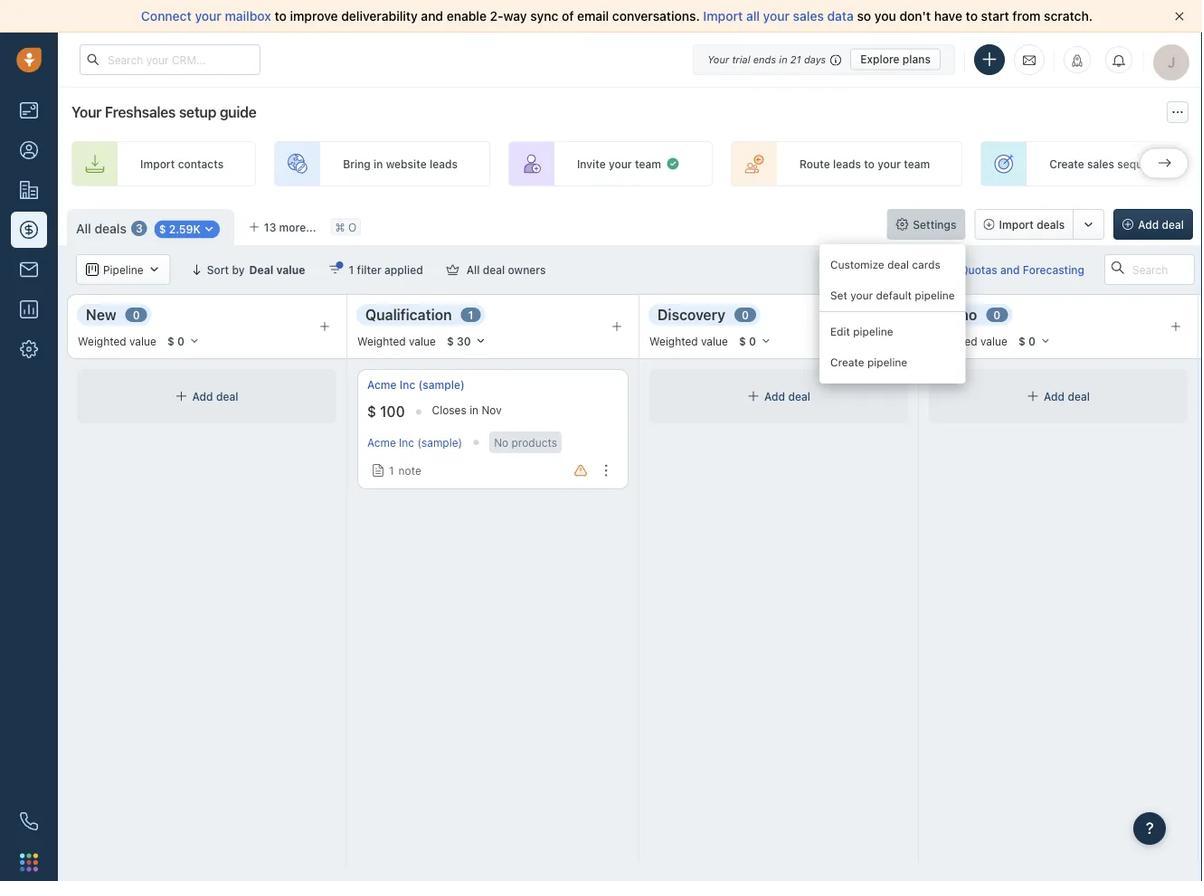 Task type: locate. For each thing, give the bounding box(es) containing it.
weighted for demo
[[929, 335, 978, 347]]

deals inside button
[[1037, 218, 1065, 231]]

sort by deal value
[[207, 263, 305, 276]]

value
[[276, 263, 305, 276], [129, 335, 156, 347], [409, 335, 436, 347], [701, 335, 728, 347], [981, 335, 1008, 347]]

and right quotas
[[1000, 263, 1020, 276]]

in left 21
[[779, 53, 788, 65]]

0 vertical spatial container_wx8msf4aqz5i3rn1 image
[[203, 223, 215, 235]]

value for demo
[[981, 335, 1008, 347]]

close image
[[1175, 12, 1184, 21]]

weighted value for new
[[78, 335, 156, 347]]

1 note
[[389, 464, 421, 477]]

1 $ 0 button from the left
[[159, 331, 208, 351]]

import up quotas and forecasting
[[999, 218, 1034, 231]]

2-
[[490, 9, 503, 24]]

leads right website
[[430, 157, 458, 170]]

1 vertical spatial all
[[467, 263, 480, 276]]

2 horizontal spatial in
[[779, 53, 788, 65]]

freshworks switcher image
[[20, 853, 38, 871]]

1 team from the left
[[635, 157, 661, 170]]

customize deal cards
[[830, 258, 941, 271]]

days
[[804, 53, 826, 65]]

1 left the filter
[[349, 263, 354, 276]]

1 vertical spatial (sample)
[[417, 436, 462, 449]]

weighted value down the qualification
[[357, 335, 436, 347]]

pipeline button
[[76, 254, 171, 285]]

weighted for new
[[78, 335, 126, 347]]

sort
[[207, 263, 229, 276]]

in inside bring in website leads link
[[374, 157, 383, 170]]

discovery
[[658, 306, 726, 323]]

1 vertical spatial 1
[[468, 308, 473, 321]]

$ 0 button down sort
[[159, 331, 208, 351]]

all deal owners
[[467, 263, 546, 276]]

team inside "link"
[[635, 157, 661, 170]]

$ for discovery
[[739, 335, 746, 347]]

0 vertical spatial acme inc (sample) link
[[367, 377, 465, 393]]

add
[[1138, 218, 1159, 231], [192, 390, 213, 402], [764, 390, 785, 402], [1044, 390, 1065, 402]]

your left trial
[[708, 53, 729, 65]]

2 vertical spatial pipeline
[[867, 356, 908, 369]]

0 vertical spatial 1
[[349, 263, 354, 276]]

1 horizontal spatial $ 0 button
[[731, 331, 780, 351]]

pipeline down edit pipeline menu item
[[867, 356, 908, 369]]

acme up $ 100 on the left top of the page
[[367, 379, 397, 391]]

deals
[[1037, 218, 1065, 231], [94, 221, 127, 236]]

0 horizontal spatial deals
[[94, 221, 127, 236]]

edit pipeline menu item
[[820, 317, 966, 347]]

acme inc (sample) link up note
[[367, 436, 462, 449]]

4 weighted value from the left
[[929, 335, 1008, 347]]

trial
[[732, 53, 750, 65]]

create down edit
[[830, 356, 864, 369]]

phone image
[[20, 812, 38, 830]]

2 inc from the top
[[399, 436, 414, 449]]

$ 30
[[447, 335, 471, 347]]

1 vertical spatial your
[[71, 104, 101, 121]]

deals up forecasting
[[1037, 218, 1065, 231]]

and
[[421, 9, 443, 24], [1000, 263, 1020, 276]]

0 horizontal spatial container_wx8msf4aqz5i3rn1 image
[[203, 223, 215, 235]]

1 vertical spatial container_wx8msf4aqz5i3rn1 image
[[747, 390, 760, 403]]

1 horizontal spatial sales
[[1087, 157, 1114, 170]]

connect your mailbox link
[[141, 9, 275, 24]]

deliverability
[[341, 9, 418, 24]]

1 filter applied button
[[317, 254, 435, 285]]

2 vertical spatial in
[[470, 404, 479, 416]]

team
[[635, 157, 661, 170], [904, 157, 930, 170]]

0 vertical spatial in
[[779, 53, 788, 65]]

start
[[981, 9, 1009, 24]]

2 $ 0 button from the left
[[731, 331, 780, 351]]

2 weighted value from the left
[[357, 335, 436, 347]]

$ 2.59k button
[[154, 220, 220, 238]]

0 vertical spatial import
[[703, 9, 743, 24]]

in right bring
[[374, 157, 383, 170]]

in
[[779, 53, 788, 65], [374, 157, 383, 170], [470, 404, 479, 416]]

1 for 1
[[468, 308, 473, 321]]

$ for new
[[167, 335, 174, 347]]

(sample) down the closes
[[417, 436, 462, 449]]

4 weighted from the left
[[929, 335, 978, 347]]

weighted down the qualification
[[357, 335, 406, 347]]

$
[[159, 223, 166, 235], [167, 335, 174, 347], [447, 335, 454, 347], [739, 335, 746, 347], [1018, 335, 1026, 347], [367, 403, 376, 420]]

100
[[380, 403, 405, 420]]

acme down $ 100 on the left top of the page
[[367, 436, 396, 449]]

1 horizontal spatial and
[[1000, 263, 1020, 276]]

explore
[[860, 53, 900, 66]]

value down quotas
[[981, 335, 1008, 347]]

1 horizontal spatial import
[[703, 9, 743, 24]]

$ for qualification
[[447, 335, 454, 347]]

(sample)
[[418, 379, 465, 391], [417, 436, 462, 449]]

import deals group
[[975, 209, 1105, 240]]

by
[[232, 263, 245, 276]]

1
[[349, 263, 354, 276], [468, 308, 473, 321], [389, 464, 394, 477]]

0 horizontal spatial leads
[[430, 157, 458, 170]]

1 horizontal spatial in
[[470, 404, 479, 416]]

0 vertical spatial all
[[76, 221, 91, 236]]

1 horizontal spatial your
[[708, 53, 729, 65]]

pipeline
[[915, 289, 955, 302], [853, 325, 893, 338], [867, 356, 908, 369]]

1 acme from the top
[[367, 379, 397, 391]]

1 acme inc (sample) link from the top
[[367, 377, 465, 393]]

you
[[875, 9, 896, 24]]

1 horizontal spatial container_wx8msf4aqz5i3rn1 image
[[747, 390, 760, 403]]

0 horizontal spatial team
[[635, 157, 661, 170]]

route
[[800, 157, 830, 170]]

1 vertical spatial and
[[1000, 263, 1020, 276]]

0 vertical spatial sales
[[793, 9, 824, 24]]

enable
[[447, 9, 487, 24]]

all left 3
[[76, 221, 91, 236]]

inc up 1 note
[[399, 436, 414, 449]]

1 horizontal spatial 1
[[389, 464, 394, 477]]

1 vertical spatial in
[[374, 157, 383, 170]]

settings menu
[[820, 244, 966, 384]]

weighted value down demo
[[929, 335, 1008, 347]]

improve
[[290, 9, 338, 24]]

import inside button
[[999, 218, 1034, 231]]

sales left data
[[793, 9, 824, 24]]

1 inside 1 filter applied button
[[349, 263, 354, 276]]

2 horizontal spatial import
[[999, 218, 1034, 231]]

to right mailbox
[[275, 9, 287, 24]]

0 horizontal spatial and
[[421, 9, 443, 24]]

$ 0 button for new
[[159, 331, 208, 351]]

value down 'pipeline' popup button
[[129, 335, 156, 347]]

2 acme inc (sample) from the top
[[367, 436, 462, 449]]

2 horizontal spatial 1
[[468, 308, 473, 321]]

your up settings dropdown button
[[878, 157, 901, 170]]

add deal for demo
[[1044, 390, 1090, 402]]

your for set your default pipeline
[[851, 289, 873, 302]]

add deal
[[1138, 218, 1184, 231], [192, 390, 238, 402], [764, 390, 810, 402], [1044, 390, 1090, 402]]

0 horizontal spatial all
[[76, 221, 91, 236]]

1 horizontal spatial team
[[904, 157, 930, 170]]

0 vertical spatial your
[[708, 53, 729, 65]]

pipeline inside menu item
[[853, 325, 893, 338]]

your for connect your mailbox to improve deliverability and enable 2-way sync of email conversations. import all your sales data so you don't have to start from scratch.
[[195, 9, 222, 24]]

1 vertical spatial pipeline
[[853, 325, 893, 338]]

0 horizontal spatial in
[[374, 157, 383, 170]]

of
[[562, 9, 574, 24]]

way
[[503, 9, 527, 24]]

your inside menu item
[[851, 289, 873, 302]]

1 left note
[[389, 464, 394, 477]]

1 horizontal spatial all
[[467, 263, 480, 276]]

acme inc (sample) link up 100
[[367, 377, 465, 393]]

Search field
[[1105, 254, 1195, 285]]

your left mailbox
[[195, 9, 222, 24]]

2 horizontal spatial $ 0
[[1018, 335, 1036, 347]]

1 horizontal spatial create
[[1050, 157, 1084, 170]]

0 horizontal spatial $ 0 button
[[159, 331, 208, 351]]

in left the nov
[[470, 404, 479, 416]]

container_wx8msf4aqz5i3rn1 image inside settings dropdown button
[[896, 218, 908, 231]]

deal
[[249, 263, 273, 276]]

weighted value for discovery
[[649, 335, 728, 347]]

0 horizontal spatial create
[[830, 356, 864, 369]]

0 vertical spatial inc
[[400, 379, 415, 391]]

0 horizontal spatial your
[[71, 104, 101, 121]]

3 weighted value from the left
[[649, 335, 728, 347]]

1 vertical spatial acme inc (sample) link
[[367, 436, 462, 449]]

new
[[86, 306, 116, 323]]

(sample) up the closes
[[418, 379, 465, 391]]

2 weighted from the left
[[357, 335, 406, 347]]

weighted
[[78, 335, 126, 347], [357, 335, 406, 347], [649, 335, 698, 347], [929, 335, 978, 347]]

add inside button
[[1138, 218, 1159, 231]]

import left contacts
[[140, 157, 175, 170]]

deals left 3
[[94, 221, 127, 236]]

edit
[[830, 325, 850, 338]]

container_wx8msf4aqz5i3rn1 image
[[666, 156, 680, 171], [896, 218, 908, 231], [86, 263, 99, 276], [148, 263, 161, 276], [329, 263, 342, 276], [447, 263, 459, 276], [175, 390, 188, 403], [1027, 390, 1039, 403], [372, 464, 384, 477]]

all for deals
[[76, 221, 91, 236]]

value down discovery
[[701, 335, 728, 347]]

0 horizontal spatial 1
[[349, 263, 354, 276]]

ends
[[753, 53, 776, 65]]

your left freshsales
[[71, 104, 101, 121]]

all
[[746, 9, 760, 24]]

1 vertical spatial acme
[[367, 436, 396, 449]]

weighted down discovery
[[649, 335, 698, 347]]

deal inside button
[[1162, 218, 1184, 231]]

all inside 'button'
[[467, 263, 480, 276]]

0 horizontal spatial import
[[140, 157, 175, 170]]

$ 0 button down "quotas and forecasting" link
[[1010, 331, 1059, 351]]

1 for 1 note
[[389, 464, 394, 477]]

add deal inside button
[[1138, 218, 1184, 231]]

3 $ 0 from the left
[[1018, 335, 1036, 347]]

filter
[[357, 263, 382, 276]]

1 horizontal spatial leads
[[833, 157, 861, 170]]

note
[[399, 464, 421, 477]]

1 horizontal spatial $ 0
[[739, 335, 756, 347]]

2 $ 0 from the left
[[739, 335, 756, 347]]

$ for demo
[[1018, 335, 1026, 347]]

create up "import deals" group
[[1050, 157, 1084, 170]]

nov
[[482, 404, 502, 416]]

2 horizontal spatial to
[[966, 9, 978, 24]]

weighted down new
[[78, 335, 126, 347]]

all for deal
[[467, 263, 480, 276]]

value for discovery
[[701, 335, 728, 347]]

weighted value for demo
[[929, 335, 1008, 347]]

website
[[386, 157, 427, 170]]

acme inc (sample)
[[367, 379, 465, 391], [367, 436, 462, 449]]

1 up the $ 30 button
[[468, 308, 473, 321]]

your inside "link"
[[609, 157, 632, 170]]

3 weighted from the left
[[649, 335, 698, 347]]

container_wx8msf4aqz5i3rn1 image inside $ 2.59k button
[[203, 223, 215, 235]]

all left owners
[[467, 263, 480, 276]]

create for create pipeline
[[830, 356, 864, 369]]

leads right route
[[833, 157, 861, 170]]

to left start
[[966, 9, 978, 24]]

weighted value down new
[[78, 335, 156, 347]]

sales
[[793, 9, 824, 24], [1087, 157, 1114, 170]]

set your default pipeline
[[830, 289, 955, 302]]

1 vertical spatial inc
[[399, 436, 414, 449]]

weighted down demo
[[929, 335, 978, 347]]

0 vertical spatial create
[[1050, 157, 1084, 170]]

3 $ 0 button from the left
[[1010, 331, 1059, 351]]

create inside menu item
[[830, 356, 864, 369]]

leads
[[430, 157, 458, 170], [833, 157, 861, 170]]

and left enable
[[421, 9, 443, 24]]

1 vertical spatial acme inc (sample)
[[367, 436, 462, 449]]

connect your mailbox to improve deliverability and enable 2-way sync of email conversations. import all your sales data so you don't have to start from scratch.
[[141, 9, 1093, 24]]

2 vertical spatial 1
[[389, 464, 394, 477]]

0 vertical spatial acme inc (sample)
[[367, 379, 465, 391]]

weighted value down discovery
[[649, 335, 728, 347]]

1 vertical spatial import
[[140, 157, 175, 170]]

your
[[708, 53, 729, 65], [71, 104, 101, 121]]

⌘ o
[[335, 221, 357, 233]]

21
[[790, 53, 801, 65]]

your right set
[[851, 289, 873, 302]]

quotas and forecasting
[[960, 263, 1085, 276]]

pipeline up create pipeline
[[853, 325, 893, 338]]

1 weighted value from the left
[[78, 335, 156, 347]]

value down the qualification
[[409, 335, 436, 347]]

$ 0
[[167, 335, 184, 347], [739, 335, 756, 347], [1018, 335, 1036, 347]]

2 vertical spatial import
[[999, 218, 1034, 231]]

2 horizontal spatial $ 0 button
[[1010, 331, 1059, 351]]

acme inc (sample) up note
[[367, 436, 462, 449]]

create sales sequence link
[[981, 141, 1201, 186]]

guide
[[220, 104, 256, 121]]

team up settings dropdown button
[[904, 157, 930, 170]]

1 horizontal spatial deals
[[1037, 218, 1065, 231]]

0 vertical spatial acme
[[367, 379, 397, 391]]

acme inc (sample) up 100
[[367, 379, 465, 391]]

$ 0 button left edit
[[731, 331, 780, 351]]

inc up 100
[[400, 379, 415, 391]]

1 $ 0 from the left
[[167, 335, 184, 347]]

team right invite on the top of the page
[[635, 157, 661, 170]]

quotas
[[960, 263, 997, 276]]

qualification
[[365, 306, 452, 323]]

sales left sequence
[[1087, 157, 1114, 170]]

container_wx8msf4aqz5i3rn1 image
[[203, 223, 215, 235], [747, 390, 760, 403]]

pipeline up demo
[[915, 289, 955, 302]]

0 horizontal spatial $ 0
[[167, 335, 184, 347]]

to right route
[[864, 157, 875, 170]]

0 horizontal spatial sales
[[793, 9, 824, 24]]

add deal for discovery
[[764, 390, 810, 402]]

your for your freshsales setup guide
[[71, 104, 101, 121]]

create
[[1050, 157, 1084, 170], [830, 356, 864, 369]]

add for new
[[192, 390, 213, 402]]

1 vertical spatial create
[[830, 356, 864, 369]]

no products
[[494, 436, 557, 449]]

weighted value for qualification
[[357, 335, 436, 347]]

1 weighted from the left
[[78, 335, 126, 347]]

import left all
[[703, 9, 743, 24]]

weighted value
[[78, 335, 156, 347], [357, 335, 436, 347], [649, 335, 728, 347], [929, 335, 1008, 347]]

your right invite on the top of the page
[[609, 157, 632, 170]]

more...
[[279, 221, 316, 233]]

your trial ends in 21 days
[[708, 53, 826, 65]]

0 vertical spatial and
[[421, 9, 443, 24]]

1 inc from the top
[[400, 379, 415, 391]]



Task type: describe. For each thing, give the bounding box(es) containing it.
$ 0 for discovery
[[739, 335, 756, 347]]

setup
[[179, 104, 216, 121]]

add deal for new
[[192, 390, 238, 402]]

weighted for qualification
[[357, 335, 406, 347]]

$ 2.59k
[[159, 223, 201, 235]]

value right deal
[[276, 263, 305, 276]]

demo
[[937, 306, 977, 323]]

bring
[[343, 157, 371, 170]]

invite your team
[[577, 157, 661, 170]]

30
[[457, 335, 471, 347]]

2 acme from the top
[[367, 436, 396, 449]]

import for import deals
[[999, 218, 1034, 231]]

2 leads from the left
[[833, 157, 861, 170]]

freshsales
[[105, 104, 176, 121]]

route leads to your team link
[[731, 141, 963, 186]]

applied
[[385, 263, 423, 276]]

email
[[577, 9, 609, 24]]

bring in website leads
[[343, 157, 458, 170]]

⌘
[[335, 221, 345, 233]]

2.59k
[[169, 223, 201, 235]]

add for discovery
[[764, 390, 785, 402]]

$ 2.59k button
[[149, 218, 225, 239]]

invite
[[577, 157, 606, 170]]

deals for import
[[1037, 218, 1065, 231]]

your for invite your team
[[609, 157, 632, 170]]

all deal owners button
[[435, 254, 558, 285]]

invite your team link
[[508, 141, 713, 186]]

set
[[830, 289, 847, 302]]

sequence
[[1117, 157, 1168, 170]]

closes
[[432, 404, 467, 416]]

1 leads from the left
[[430, 157, 458, 170]]

phone element
[[11, 803, 47, 839]]

$ 0 button for demo
[[1010, 331, 1059, 351]]

$ 0 for demo
[[1018, 335, 1036, 347]]

1 acme inc (sample) from the top
[[367, 379, 465, 391]]

your for your trial ends in 21 days
[[708, 53, 729, 65]]

from
[[1013, 9, 1041, 24]]

3
[[136, 222, 143, 235]]

weighted for discovery
[[649, 335, 698, 347]]

scratch.
[[1044, 9, 1093, 24]]

add deal button
[[1114, 209, 1193, 240]]

conversations.
[[612, 9, 700, 24]]

settings button
[[887, 209, 966, 240]]

route leads to your team
[[800, 157, 930, 170]]

import for import contacts
[[140, 157, 175, 170]]

deal inside menu item
[[887, 258, 909, 271]]

customize deal cards menu item
[[820, 250, 966, 280]]

1 filter applied
[[349, 263, 423, 276]]

import all your sales data link
[[703, 9, 857, 24]]

owners
[[508, 263, 546, 276]]

in for bring in website leads
[[374, 157, 383, 170]]

create pipeline
[[830, 356, 908, 369]]

mailbox
[[225, 9, 271, 24]]

add for demo
[[1044, 390, 1065, 402]]

1 horizontal spatial to
[[864, 157, 875, 170]]

bring in website leads link
[[274, 141, 490, 186]]

container_wx8msf4aqz5i3rn1 image inside all deal owners 'button'
[[447, 263, 459, 276]]

13
[[264, 221, 276, 233]]

1 vertical spatial sales
[[1087, 157, 1114, 170]]

settings
[[913, 218, 957, 231]]

import contacts
[[140, 157, 224, 170]]

have
[[934, 9, 962, 24]]

forecasting
[[1023, 263, 1085, 276]]

13 more... button
[[239, 214, 326, 240]]

cards
[[912, 258, 941, 271]]

explore plans
[[860, 53, 931, 66]]

0 vertical spatial (sample)
[[418, 379, 465, 391]]

your right all
[[763, 9, 790, 24]]

$ inside dropdown button
[[159, 223, 166, 235]]

so
[[857, 9, 871, 24]]

2 team from the left
[[904, 157, 930, 170]]

$ 30 button
[[439, 331, 495, 351]]

0 horizontal spatial to
[[275, 9, 287, 24]]

sync
[[530, 9, 558, 24]]

in for closes in nov
[[470, 404, 479, 416]]

0 vertical spatial pipeline
[[915, 289, 955, 302]]

data
[[827, 9, 854, 24]]

explore plans link
[[850, 48, 941, 70]]

pipeline for edit pipeline
[[853, 325, 893, 338]]

connect
[[141, 9, 192, 24]]

create for create sales sequence
[[1050, 157, 1084, 170]]

no
[[494, 436, 509, 449]]

customize
[[830, 258, 884, 271]]

email image
[[1023, 52, 1036, 67]]

value for qualification
[[409, 335, 436, 347]]

products
[[512, 436, 557, 449]]

import deals button
[[975, 209, 1074, 240]]

all deals 3
[[76, 221, 143, 236]]

edit pipeline
[[830, 325, 893, 338]]

import contacts link
[[71, 141, 256, 186]]

container_wx8msf4aqz5i3rn1 image inside 1 filter applied button
[[329, 263, 342, 276]]

create pipeline menu item
[[820, 347, 966, 378]]

pipeline for create pipeline
[[867, 356, 908, 369]]

deal inside 'button'
[[483, 263, 505, 276]]

container_wx8msf4aqz5i3rn1 image inside invite your team "link"
[[666, 156, 680, 171]]

deals for all
[[94, 221, 127, 236]]

2 acme inc (sample) link from the top
[[367, 436, 462, 449]]

1 for 1 filter applied
[[349, 263, 354, 276]]

your freshsales setup guide
[[71, 104, 256, 121]]

Search your CRM... text field
[[80, 44, 261, 75]]

contacts
[[178, 157, 224, 170]]

value for new
[[129, 335, 156, 347]]

o
[[348, 221, 357, 233]]

import deals
[[999, 218, 1065, 231]]

$ 100
[[367, 403, 405, 420]]

plans
[[903, 53, 931, 66]]

$ 0 for new
[[167, 335, 184, 347]]

closes in nov
[[432, 404, 502, 416]]

$ 0 button for discovery
[[731, 331, 780, 351]]

create sales sequence
[[1050, 157, 1168, 170]]

quotas and forecasting link
[[943, 254, 1103, 285]]

13 more...
[[264, 221, 316, 233]]

set your default pipeline menu item
[[820, 280, 966, 311]]



Task type: vqa. For each thing, say whether or not it's contained in the screenshot.
Import
yes



